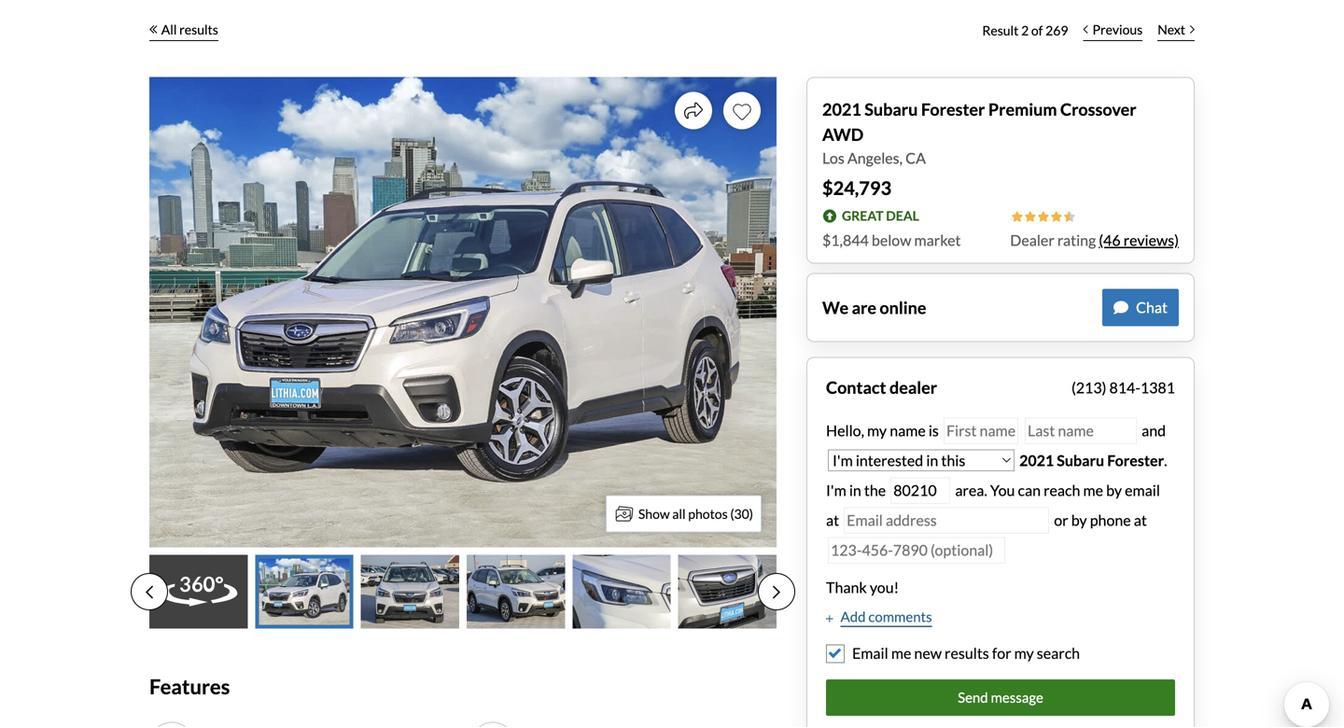Task type: describe. For each thing, give the bounding box(es) containing it.
premium
[[989, 99, 1058, 120]]

new
[[915, 644, 942, 662]]

below
[[872, 231, 912, 249]]

Phone (optional) telephone field
[[828, 537, 1006, 564]]

next
[[1158, 21, 1186, 37]]

2021 subaru forester premium crossover awd los angeles, ca
[[823, 99, 1137, 167]]

First name field
[[944, 418, 1019, 444]]

1381
[[1141, 379, 1176, 397]]

2021 subaru forester
[[1020, 451, 1165, 470]]

results inside the all results link
[[179, 21, 218, 37]]

area. you can reach me by email at
[[826, 481, 1161, 529]]

the
[[865, 481, 886, 500]]

view vehicle photo 6 image
[[679, 555, 777, 629]]

next page image
[[773, 585, 781, 600]]

(213) 814-1381
[[1072, 379, 1176, 397]]

email
[[853, 644, 889, 662]]

dealer
[[1011, 231, 1055, 249]]

send message button
[[826, 680, 1176, 716]]

or by phone at
[[1055, 511, 1147, 529]]

comment image
[[1114, 300, 1129, 315]]

prev page image
[[146, 585, 153, 600]]

at inside area. you can reach me by email at
[[826, 511, 840, 529]]

1 vertical spatial me
[[892, 644, 912, 662]]

send
[[958, 689, 989, 706]]

i'm
[[826, 481, 847, 500]]

message
[[991, 689, 1044, 706]]

view vehicle photo 4 image
[[467, 555, 565, 629]]

can
[[1018, 481, 1041, 500]]

thank you!
[[826, 578, 899, 597]]

all
[[161, 21, 177, 37]]

forester for 2021 subaru forester
[[1108, 451, 1165, 470]]

crossover
[[1061, 99, 1137, 120]]

and
[[1139, 422, 1166, 440]]

are
[[852, 297, 877, 318]]

chat button
[[1103, 289, 1179, 326]]

1 vertical spatial my
[[1015, 644, 1034, 662]]

phone
[[1090, 511, 1131, 529]]

for
[[992, 644, 1012, 662]]

features
[[149, 675, 230, 699]]

add comments button
[[826, 607, 933, 628]]

or
[[1055, 511, 1069, 529]]

deal
[[886, 208, 920, 224]]

reach
[[1044, 481, 1081, 500]]

. i'm in the
[[826, 451, 1168, 500]]

add comments
[[841, 608, 933, 625]]

$1,844 below market
[[823, 231, 961, 249]]

we are online
[[823, 297, 927, 318]]

awd
[[823, 124, 864, 145]]

(213)
[[1072, 379, 1107, 397]]

$24,793
[[823, 177, 892, 199]]

(46 reviews) button
[[1099, 229, 1179, 252]]

result 2 of 269
[[983, 22, 1069, 38]]

photos
[[688, 506, 728, 522]]

we
[[823, 297, 849, 318]]

send message
[[958, 689, 1044, 706]]

add
[[841, 608, 866, 625]]

los
[[823, 149, 845, 167]]

(30)
[[731, 506, 754, 522]]

area.
[[956, 481, 988, 500]]

share image
[[684, 101, 703, 120]]

view vehicle photo 3 image
[[361, 555, 459, 629]]

view vehicle photo 2 image
[[255, 555, 354, 629]]

by inside area. you can reach me by email at
[[1107, 481, 1122, 500]]

chat
[[1137, 298, 1168, 317]]

search
[[1037, 644, 1080, 662]]

$1,844
[[823, 231, 869, 249]]



Task type: locate. For each thing, give the bounding box(es) containing it.
0 horizontal spatial subaru
[[865, 99, 918, 120]]

next link
[[1151, 10, 1203, 51]]

result
[[983, 22, 1019, 38]]

1 at from the left
[[826, 511, 840, 529]]

1 horizontal spatial subaru
[[1057, 451, 1105, 470]]

1 horizontal spatial my
[[1015, 644, 1034, 662]]

1 horizontal spatial at
[[1134, 511, 1147, 529]]

subaru up angeles,
[[865, 99, 918, 120]]

by
[[1107, 481, 1122, 500], [1072, 511, 1088, 529]]

chevron double left image
[[149, 25, 158, 34]]

0 horizontal spatial my
[[868, 422, 887, 440]]

email me new results for my search
[[853, 644, 1080, 662]]

results left the for
[[945, 644, 990, 662]]

subaru down last name "field"
[[1057, 451, 1105, 470]]

of
[[1032, 22, 1043, 38]]

you
[[991, 481, 1015, 500]]

by left the email at bottom right
[[1107, 481, 1122, 500]]

plus image
[[826, 614, 833, 624]]

vehicle full photo image
[[149, 77, 777, 548]]

1 vertical spatial subaru
[[1057, 451, 1105, 470]]

at
[[826, 511, 840, 529], [1134, 511, 1147, 529]]

2
[[1022, 22, 1029, 38]]

tab list
[[131, 555, 796, 629]]

subaru for 2021 subaru forester
[[1057, 451, 1105, 470]]

hello,
[[826, 422, 865, 440]]

me down the 2021 subaru forester
[[1084, 481, 1104, 500]]

forester
[[922, 99, 986, 120], [1108, 451, 1165, 470]]

0 vertical spatial subaru
[[865, 99, 918, 120]]

0 horizontal spatial 2021
[[823, 99, 862, 120]]

great deal
[[842, 208, 920, 224]]

my right the for
[[1015, 644, 1034, 662]]

2021 up awd
[[823, 99, 862, 120]]

0 vertical spatial my
[[868, 422, 887, 440]]

chevron right image
[[1191, 25, 1195, 34]]

is
[[929, 422, 939, 440]]

me inside area. you can reach me by email at
[[1084, 481, 1104, 500]]

chevron left image
[[1084, 25, 1088, 34]]

my left name
[[868, 422, 887, 440]]

at right phone
[[1134, 511, 1147, 529]]

thank
[[826, 578, 867, 597]]

me left new
[[892, 644, 912, 662]]

forester for 2021 subaru forester premium crossover awd los angeles, ca
[[922, 99, 986, 120]]

0 horizontal spatial forester
[[922, 99, 986, 120]]

subaru inside 2021 subaru forester premium crossover awd los angeles, ca
[[865, 99, 918, 120]]

at down i'm
[[826, 511, 840, 529]]

previous
[[1093, 21, 1143, 37]]

comments
[[869, 608, 933, 625]]

all results link
[[149, 10, 218, 51]]

all
[[673, 506, 686, 522]]

contact
[[826, 377, 887, 398]]

view vehicle photo 5 image
[[573, 555, 671, 629]]

1 vertical spatial by
[[1072, 511, 1088, 529]]

by right the or
[[1072, 511, 1088, 529]]

0 horizontal spatial me
[[892, 644, 912, 662]]

market
[[915, 231, 961, 249]]

contact dealer
[[826, 377, 938, 398]]

forester inside 2021 subaru forester premium crossover awd los angeles, ca
[[922, 99, 986, 120]]

2021 for 2021 subaru forester premium crossover awd los angeles, ca
[[823, 99, 862, 120]]

subaru for 2021 subaru forester premium crossover awd los angeles, ca
[[865, 99, 918, 120]]

online
[[880, 297, 927, 318]]

1 vertical spatial 2021
[[1020, 451, 1054, 470]]

subaru
[[865, 99, 918, 120], [1057, 451, 1105, 470]]

all results
[[161, 21, 218, 37]]

1 horizontal spatial me
[[1084, 481, 1104, 500]]

forester up ca
[[922, 99, 986, 120]]

dealer
[[890, 377, 938, 398]]

angeles,
[[848, 149, 903, 167]]

forester up the email at bottom right
[[1108, 451, 1165, 470]]

email
[[1125, 481, 1161, 500]]

0 horizontal spatial by
[[1072, 511, 1088, 529]]

show all photos (30) link
[[606, 495, 762, 533]]

0 vertical spatial 2021
[[823, 99, 862, 120]]

0 vertical spatial by
[[1107, 481, 1122, 500]]

0 vertical spatial results
[[179, 21, 218, 37]]

Email address email field
[[844, 508, 1050, 534]]

view vehicle photo 1 image
[[149, 555, 248, 629]]

results
[[179, 21, 218, 37], [945, 644, 990, 662]]

2021 for 2021 subaru forester
[[1020, 451, 1054, 470]]

in
[[850, 481, 862, 500]]

dealer rating (46 reviews)
[[1011, 231, 1179, 249]]

(46
[[1099, 231, 1121, 249]]

269
[[1046, 22, 1069, 38]]

Last name field
[[1025, 418, 1137, 444]]

1 horizontal spatial 2021
[[1020, 451, 1054, 470]]

previous link
[[1076, 10, 1151, 51]]

name
[[890, 422, 926, 440]]

0 vertical spatial forester
[[922, 99, 986, 120]]

0 horizontal spatial at
[[826, 511, 840, 529]]

show
[[639, 506, 670, 522]]

great
[[842, 208, 884, 224]]

814-
[[1110, 379, 1141, 397]]

1 vertical spatial forester
[[1108, 451, 1165, 470]]

1 horizontal spatial results
[[945, 644, 990, 662]]

0 horizontal spatial results
[[179, 21, 218, 37]]

2021
[[823, 99, 862, 120], [1020, 451, 1054, 470]]

1 vertical spatial results
[[945, 644, 990, 662]]

2 at from the left
[[1134, 511, 1147, 529]]

1 horizontal spatial forester
[[1108, 451, 1165, 470]]

ca
[[906, 149, 926, 167]]

0 vertical spatial me
[[1084, 481, 1104, 500]]

rating
[[1058, 231, 1097, 249]]

.
[[1165, 451, 1168, 470]]

me
[[1084, 481, 1104, 500], [892, 644, 912, 662]]

my
[[868, 422, 887, 440], [1015, 644, 1034, 662]]

you!
[[870, 578, 899, 597]]

results right "all"
[[179, 21, 218, 37]]

2021 up the can
[[1020, 451, 1054, 470]]

Zip code field
[[891, 478, 951, 504]]

1 horizontal spatial by
[[1107, 481, 1122, 500]]

reviews)
[[1124, 231, 1179, 249]]

2021 inside 2021 subaru forester premium crossover awd los angeles, ca
[[823, 99, 862, 120]]

hello, my name is
[[826, 422, 942, 440]]

show all photos (30)
[[639, 506, 754, 522]]



Task type: vqa. For each thing, say whether or not it's contained in the screenshot.
wheel in armrests: rear center folding with storage · center console trim: simulated wood · dash trim: simulated wood · door trim: simulated wood · floor mat material: carpet · floor material: cargo area carpet · floor mats: front · steering wheel trim: leather
no



